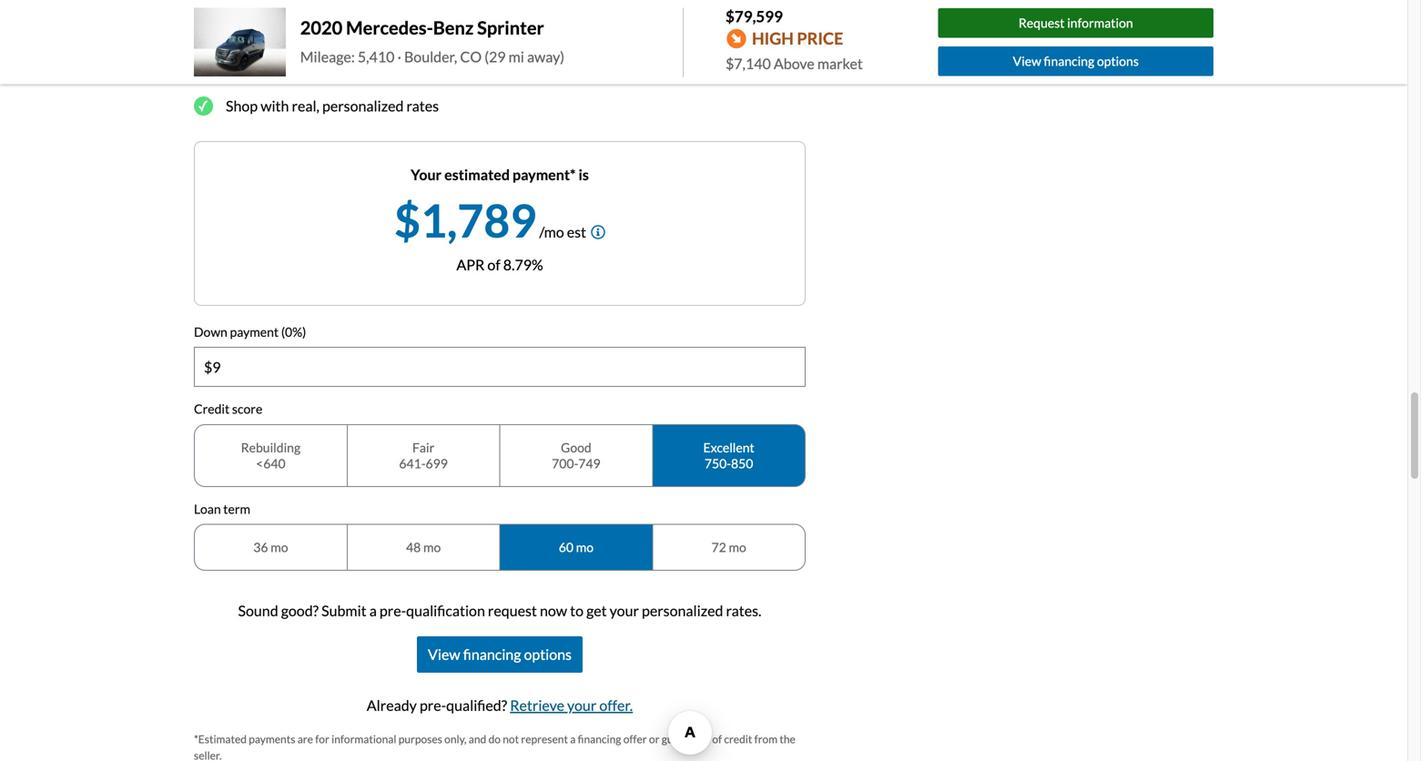 Task type: describe. For each thing, give the bounding box(es) containing it.
48 mo
[[406, 540, 441, 555]]

$1,789 /mo est
[[394, 192, 587, 247]]

641-
[[399, 456, 426, 471]]

market
[[818, 55, 863, 72]]

term
[[223, 501, 250, 517]]

699
[[426, 456, 448, 471]]

loan
[[194, 501, 221, 517]]

loan term
[[194, 501, 250, 517]]

represent
[[521, 733, 568, 746]]

good 700-749
[[552, 440, 601, 471]]

only,
[[445, 733, 467, 746]]

credit
[[194, 401, 230, 417]]

1 horizontal spatial pre-
[[380, 602, 406, 620]]

shop with real, personalized rates
[[226, 97, 439, 115]]

seller.
[[194, 749, 222, 761]]

rebuilding <640
[[241, 440, 301, 471]]

rebuilding
[[241, 440, 301, 455]]

a inside "*estimated payments are for informational purposes only, and do not represent a financing offer or guarantee of credit from the seller."
[[570, 733, 576, 746]]

purposes
[[399, 733, 442, 746]]

qualified
[[279, 65, 334, 83]]

apr
[[457, 256, 485, 273]]

down payment (0%)
[[194, 324, 306, 339]]

your
[[411, 166, 442, 183]]

est
[[567, 223, 587, 241]]

mileage:
[[300, 48, 355, 65]]

down
[[194, 324, 228, 339]]

request information
[[1019, 15, 1134, 31]]

and
[[469, 733, 487, 746]]

0 vertical spatial view
[[1013, 53, 1042, 69]]

request information button
[[939, 8, 1214, 38]]

5,410
[[358, 48, 395, 65]]

mi
[[509, 48, 524, 65]]

submit
[[322, 602, 367, 620]]

850
[[731, 456, 754, 471]]

*estimated payments are for informational purposes only, and do not represent a financing offer or guarantee of credit from the seller.
[[194, 733, 796, 761]]

2020
[[300, 17, 343, 39]]

qualification
[[406, 602, 485, 620]]

$7,140
[[726, 55, 771, 72]]

36 mo
[[253, 540, 288, 555]]

rates.
[[726, 602, 762, 620]]

48
[[406, 540, 421, 555]]

retrieve your offer. link
[[510, 697, 633, 715]]

700-
[[552, 456, 579, 471]]

sound
[[238, 602, 278, 620]]

payments
[[249, 733, 295, 746]]

60 mo
[[559, 540, 594, 555]]

good?
[[281, 602, 319, 620]]

0 vertical spatial financing
[[1044, 53, 1095, 69]]

information
[[1068, 15, 1134, 31]]

0 horizontal spatial personalized
[[322, 97, 404, 115]]

sprinter
[[477, 17, 544, 39]]

offer
[[624, 733, 647, 746]]

$7,140 above market
[[726, 55, 863, 72]]

the
[[780, 733, 796, 746]]

2020 mercedes-benz sprinter mileage: 5,410 · boulder, co (29 mi away)
[[300, 17, 565, 65]]

now
[[540, 602, 567, 620]]

(29
[[485, 48, 506, 65]]

with
[[261, 97, 289, 115]]

credit
[[724, 733, 753, 746]]

0 horizontal spatial of
[[488, 256, 501, 273]]

your estimated payment* is
[[411, 166, 589, 183]]

36
[[253, 540, 268, 555]]

8.79%
[[503, 256, 543, 273]]

real,
[[292, 97, 320, 115]]

(0%)
[[281, 324, 306, 339]]

credit score
[[194, 401, 263, 417]]

excellent 750-850
[[704, 440, 755, 471]]

2 vertical spatial your
[[567, 697, 597, 715]]



Task type: locate. For each thing, give the bounding box(es) containing it.
price
[[797, 28, 844, 48]]

1 vertical spatial pre-
[[380, 602, 406, 620]]

your left offer.
[[567, 697, 597, 715]]

co
[[460, 48, 482, 65]]

1 vertical spatial view financing options
[[428, 646, 572, 664]]

4 mo from the left
[[729, 540, 747, 555]]

1 horizontal spatial payment
[[317, 34, 373, 52]]

a
[[370, 602, 377, 620], [570, 733, 576, 746]]

1 vertical spatial view financing options button
[[417, 637, 583, 673]]

info circle image
[[591, 225, 606, 239]]

rates
[[407, 97, 439, 115]]

already pre-qualified? retrieve your offer.
[[367, 697, 633, 715]]

request
[[1019, 15, 1065, 31]]

1 vertical spatial personalized
[[642, 602, 724, 620]]

to
[[570, 602, 584, 620]]

mo for 60 mo
[[576, 540, 594, 555]]

mo right the 72
[[729, 540, 747, 555]]

financing down sound good? submit a pre-qualification request now to get your personalized rates.
[[463, 646, 521, 664]]

get
[[226, 65, 250, 83]]

1 horizontal spatial financing
[[578, 733, 621, 746]]

payment*
[[513, 166, 576, 183]]

benz
[[433, 17, 474, 39]]

pre- for get
[[252, 65, 279, 83]]

Down payment (0%) text field
[[195, 348, 805, 386]]

your up qualified
[[285, 34, 314, 52]]

away)
[[527, 48, 565, 65]]

0 horizontal spatial payment
[[230, 324, 279, 339]]

offer.
[[600, 697, 633, 715]]

qualified?
[[446, 697, 507, 715]]

2 horizontal spatial your
[[610, 602, 639, 620]]

guarantee
[[662, 733, 710, 746]]

view down qualification
[[428, 646, 461, 664]]

2 vertical spatial pre-
[[420, 697, 446, 715]]

mo for 48 mo
[[423, 540, 441, 555]]

financing down request information button
[[1044, 53, 1095, 69]]

options down now
[[524, 646, 572, 664]]

1 vertical spatial a
[[570, 733, 576, 746]]

750-
[[705, 456, 731, 471]]

personalized down 5,410
[[322, 97, 404, 115]]

0 vertical spatial view financing options
[[1013, 53, 1139, 69]]

financing
[[1044, 53, 1095, 69], [463, 646, 521, 664], [578, 733, 621, 746]]

0 vertical spatial view financing options button
[[939, 46, 1214, 76]]

pre- right submit
[[380, 602, 406, 620]]

2 vertical spatial financing
[[578, 733, 621, 746]]

·
[[398, 48, 402, 65]]

0 vertical spatial personalized
[[322, 97, 404, 115]]

pre- for already
[[420, 697, 446, 715]]

above
[[774, 55, 815, 72]]

of right apr
[[488, 256, 501, 273]]

a right submit
[[370, 602, 377, 620]]

*estimated
[[194, 733, 247, 746]]

1 vertical spatial view
[[428, 646, 461, 664]]

1 horizontal spatial a
[[570, 733, 576, 746]]

1 vertical spatial options
[[524, 646, 572, 664]]

0 horizontal spatial view
[[428, 646, 461, 664]]

view financing options down request information button
[[1013, 53, 1139, 69]]

$1,789
[[394, 192, 537, 247]]

1 horizontal spatial personalized
[[642, 602, 724, 620]]

pre- up purposes in the left bottom of the page
[[420, 697, 446, 715]]

or
[[649, 733, 660, 746]]

view financing options button
[[939, 46, 1214, 76], [417, 637, 583, 673]]

0 vertical spatial a
[[370, 602, 377, 620]]

pre- right "get"
[[252, 65, 279, 83]]

of left the "credit"
[[713, 733, 722, 746]]

estimated
[[445, 166, 510, 183]]

1 horizontal spatial your
[[567, 697, 597, 715]]

0 vertical spatial pre-
[[252, 65, 279, 83]]

view down request
[[1013, 53, 1042, 69]]

<640
[[256, 456, 286, 471]]

options
[[1097, 53, 1139, 69], [524, 646, 572, 664]]

1 vertical spatial your
[[610, 602, 639, 620]]

high
[[752, 28, 794, 48]]

are
[[298, 733, 313, 746]]

1 horizontal spatial options
[[1097, 53, 1139, 69]]

your right 'get'
[[610, 602, 639, 620]]

mo right 48
[[423, 540, 441, 555]]

personalized
[[322, 97, 404, 115], [642, 602, 724, 620]]

2020 mercedes-benz sprinter image
[[194, 8, 286, 77]]

good
[[561, 440, 592, 455]]

2 horizontal spatial pre-
[[420, 697, 446, 715]]

view financing options button down sound good? submit a pre-qualification request now to get your personalized rates.
[[417, 637, 583, 673]]

view
[[1013, 53, 1042, 69], [428, 646, 461, 664]]

from
[[755, 733, 778, 746]]

sound good? submit a pre-qualification request now to get your personalized rates.
[[238, 602, 762, 620]]

pre-
[[252, 65, 279, 83], [380, 602, 406, 620], [420, 697, 446, 715]]

0 horizontal spatial financing
[[463, 646, 521, 664]]

financing inside "*estimated payments are for informational purposes only, and do not represent a financing offer or guarantee of credit from the seller."
[[578, 733, 621, 746]]

0 horizontal spatial view financing options
[[428, 646, 572, 664]]

1 horizontal spatial view financing options
[[1013, 53, 1139, 69]]

your
[[285, 34, 314, 52], [610, 602, 639, 620], [567, 697, 597, 715]]

mercedes-
[[346, 17, 433, 39]]

financing left the offer
[[578, 733, 621, 746]]

1 vertical spatial financing
[[463, 646, 521, 664]]

60
[[559, 540, 574, 555]]

mo for 72 mo
[[729, 540, 747, 555]]

0 horizontal spatial a
[[370, 602, 377, 620]]

estimate
[[226, 34, 282, 52]]

0 horizontal spatial options
[[524, 646, 572, 664]]

$79,599
[[726, 7, 783, 26]]

shop
[[226, 97, 258, 115]]

already
[[367, 697, 417, 715]]

request
[[488, 602, 537, 620]]

personalized left rates.
[[642, 602, 724, 620]]

not
[[503, 733, 519, 746]]

mo right 36
[[271, 540, 288, 555]]

0 horizontal spatial your
[[285, 34, 314, 52]]

1 mo from the left
[[271, 540, 288, 555]]

0 vertical spatial of
[[488, 256, 501, 273]]

of inside "*estimated payments are for informational purposes only, and do not represent a financing offer or guarantee of credit from the seller."
[[713, 733, 722, 746]]

do
[[489, 733, 501, 746]]

fair
[[413, 440, 435, 455]]

is
[[579, 166, 589, 183]]

72 mo
[[712, 540, 747, 555]]

0 vertical spatial payment
[[317, 34, 373, 52]]

mo right 60
[[576, 540, 594, 555]]

retrieve
[[510, 697, 565, 715]]

informational
[[332, 733, 397, 746]]

score
[[232, 401, 263, 417]]

/mo
[[539, 223, 564, 241]]

excellent
[[704, 440, 755, 455]]

high price
[[752, 28, 844, 48]]

mo
[[271, 540, 288, 555], [423, 540, 441, 555], [576, 540, 594, 555], [729, 540, 747, 555]]

2 horizontal spatial financing
[[1044, 53, 1095, 69]]

get
[[587, 602, 607, 620]]

payment
[[317, 34, 373, 52], [230, 324, 279, 339]]

0 horizontal spatial pre-
[[252, 65, 279, 83]]

apr of 8.79%
[[457, 256, 543, 273]]

0 vertical spatial options
[[1097, 53, 1139, 69]]

1 vertical spatial of
[[713, 733, 722, 746]]

1 vertical spatial payment
[[230, 324, 279, 339]]

of
[[488, 256, 501, 273], [713, 733, 722, 746]]

1 horizontal spatial view financing options button
[[939, 46, 1214, 76]]

view financing options button down request information button
[[939, 46, 1214, 76]]

a right represent
[[570, 733, 576, 746]]

boulder,
[[404, 48, 457, 65]]

2 mo from the left
[[423, 540, 441, 555]]

0 vertical spatial your
[[285, 34, 314, 52]]

0 horizontal spatial view financing options button
[[417, 637, 583, 673]]

749
[[579, 456, 601, 471]]

1 horizontal spatial view
[[1013, 53, 1042, 69]]

1 horizontal spatial of
[[713, 733, 722, 746]]

options down information
[[1097, 53, 1139, 69]]

mo for 36 mo
[[271, 540, 288, 555]]

3 mo from the left
[[576, 540, 594, 555]]

view financing options down sound good? submit a pre-qualification request now to get your personalized rates.
[[428, 646, 572, 664]]

for
[[315, 733, 330, 746]]



Task type: vqa. For each thing, say whether or not it's contained in the screenshot.
mo
yes



